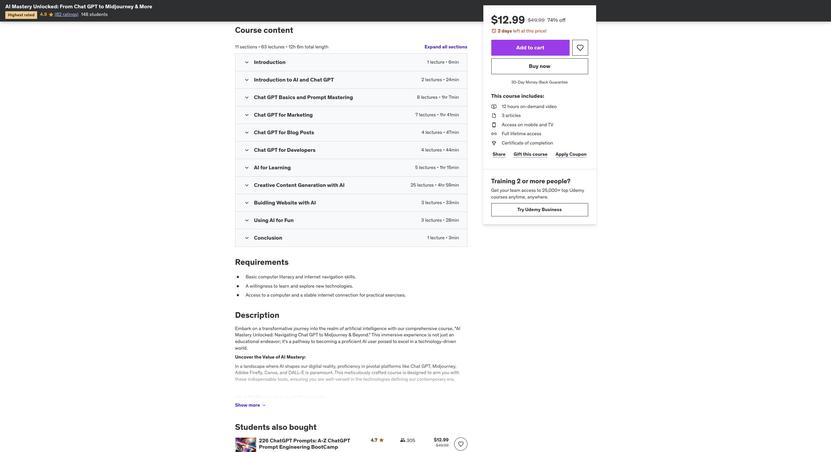 Task type: describe. For each thing, give the bounding box(es) containing it.
left
[[513, 28, 520, 34]]

a left "proficient"
[[338, 339, 341, 345]]

well-
[[325, 377, 336, 383]]

2 vertical spatial 1hr
[[440, 165, 446, 171]]

for left practical
[[360, 292, 365, 298]]

chat gpt for marketing
[[254, 112, 313, 118]]

• for chat gpt for developers
[[443, 147, 445, 153]]

gpt up mastering
[[323, 76, 334, 83]]

226
[[259, 438, 269, 444]]

prompt inside 226 chatgpt prompts: a-z chatgpt prompt engineering bootcamp
[[259, 444, 278, 451]]

business
[[542, 207, 562, 213]]

ai right generation
[[339, 182, 345, 189]]

59min
[[446, 182, 459, 188]]

a left stable
[[300, 292, 303, 298]]

lecture for introduction
[[430, 59, 445, 65]]

midjourney inside embark on a transformative journey into the realm of artificial intelligence with our comprehensive course, "ai mastery unlocked: navigating chat gpt to midjourney & beyond." this immersive experience is not just an educational endeavor; it's a pathway to becoming a proficient ai user poised to excel in a technology-driven world. uncover the value of ai mastery: in a landscape where ai shapes our digital reality, proficiency in pivotal platforms like chat gpt, midjourney, adobe firefly, canva, and dall-e is paramount. this meticulously crafted course is designed to arm you with these indispensable tools, ensuring you are well-versed in the technologies defining our contemporary era.
[[324, 332, 347, 338]]

"ai inside embark on a transformative journey into the realm of artificial intelligence with our comprehensive course, "ai mastery unlocked: navigating chat gpt to midjourney & beyond." this immersive experience is not just an educational endeavor; it's a pathway to becoming a proficient ai user poised to excel in a technology-driven world. uncover the value of ai mastery: in a landscape where ai shapes our digital reality, proficiency in pivotal platforms like chat gpt, midjourney, adobe firefly, canva, and dall-e is paramount. this meticulously crafted course is designed to arm you with these indispensable tools, ensuring you are well-versed in the technologies defining our contemporary era.
[[455, 326, 460, 332]]

for for blog
[[279, 129, 286, 136]]

4 small image from the top
[[243, 235, 250, 242]]

this course includes:
[[491, 93, 544, 99]]

mastery inside embark on a transformative journey into the realm of artificial intelligence with our comprehensive course, "ai mastery unlocked: navigating chat gpt to midjourney & beyond." this immersive experience is not just an educational endeavor; it's a pathway to becoming a proficient ai user poised to excel in a technology-driven world. uncover the value of ai mastery: in a landscape where ai shapes our digital reality, proficiency in pivotal platforms like chat gpt, midjourney, adobe firefly, canva, and dall-e is paramount. this meticulously crafted course is designed to arm you with these indispensable tools, ensuring you are well-versed in the technologies defining our contemporary era.
[[235, 332, 252, 338]]

1 horizontal spatial is
[[403, 370, 406, 376]]

1 horizontal spatial of
[[340, 326, 344, 332]]

$12.99 for $12.99 $49.99 74% off
[[491, 13, 525, 27]]

a down experience
[[415, 339, 417, 345]]

what "ai mastery unlocked" brings to you:
[[235, 395, 329, 401]]

chat up "ai for learning"
[[254, 147, 266, 153]]

$12.99 for $12.99 $49.99
[[434, 437, 449, 443]]

7min
[[449, 94, 459, 100]]

1 horizontal spatial our
[[398, 326, 404, 332]]

with up era.
[[450, 370, 459, 376]]

shapes
[[285, 364, 300, 370]]

ai up chat gpt basics and prompt mastering
[[293, 76, 298, 83]]

designed
[[407, 370, 426, 376]]

realm
[[327, 326, 339, 332]]

expand all sections button
[[425, 40, 467, 54]]

2 horizontal spatial this
[[491, 93, 502, 99]]

to down willingness
[[262, 292, 266, 298]]

xsmall image for access
[[235, 292, 240, 299]]

0 horizontal spatial is
[[306, 370, 309, 376]]

4 lectures • 44min
[[421, 147, 459, 153]]

a-
[[318, 438, 323, 444]]

price!
[[535, 28, 547, 34]]

highest
[[8, 12, 23, 17]]

gpt left blog
[[267, 129, 278, 136]]

2 vertical spatial in
[[351, 377, 354, 383]]

to down immersive
[[393, 339, 397, 345]]

crafted
[[372, 370, 386, 376]]

to up the students
[[99, 3, 104, 10]]

chat up designed at the bottom
[[411, 364, 420, 370]]

gift this course link
[[512, 148, 549, 161]]

coupon
[[569, 151, 587, 157]]

more inside button
[[249, 403, 260, 409]]

arm
[[433, 370, 441, 376]]

show more button
[[235, 399, 267, 412]]

navigation
[[322, 274, 343, 280]]

chat left the basics
[[254, 94, 266, 101]]

gpt inside embark on a transformative journey into the realm of artificial intelligence with our comprehensive course, "ai mastery unlocked: navigating chat gpt to midjourney & beyond." this immersive experience is not just an educational endeavor; it's a pathway to becoming a proficient ai user poised to excel in a technology-driven world. uncover the value of ai mastery: in a landscape where ai shapes our digital reality, proficiency in pivotal platforms like chat gpt, midjourney, adobe firefly, canva, and dall-e is paramount. this meticulously crafted course is designed to arm you with these indispensable tools, ensuring you are well-versed in the technologies defining our contemporary era.
[[309, 332, 318, 338]]

hours
[[508, 103, 519, 109]]

introduction for introduction
[[254, 59, 286, 66]]

chat up chat gpt basics and prompt mastering
[[310, 76, 322, 83]]

to left learn
[[274, 283, 278, 289]]

conclusion
[[254, 235, 282, 241]]

with up immersive
[[388, 326, 397, 332]]

demand
[[528, 103, 544, 109]]

apply coupon
[[556, 151, 587, 157]]

gpt up chat gpt for blog posts
[[267, 112, 278, 118]]

2 for 2 days left at this price!
[[498, 28, 501, 34]]

a down willingness
[[267, 292, 269, 298]]

learning
[[269, 164, 291, 171]]

lecture for conclusion
[[430, 235, 445, 241]]

0 vertical spatial &
[[135, 3, 138, 10]]

1 vertical spatial computer
[[270, 292, 290, 298]]

on for embark
[[252, 326, 258, 332]]

xsmall image for access
[[491, 122, 497, 128]]

28min
[[446, 217, 459, 223]]

platforms
[[381, 364, 401, 370]]

30-day money-back guarantee
[[511, 80, 568, 84]]

305
[[407, 438, 415, 444]]

lectures for using ai for fun
[[425, 217, 442, 223]]

ai up creative
[[254, 164, 259, 171]]

4.9
[[40, 11, 47, 17]]

into
[[310, 326, 318, 332]]

xsmall image for full
[[491, 131, 497, 137]]

world.
[[235, 345, 248, 351]]

paramount.
[[310, 370, 334, 376]]

• for ai for learning
[[437, 165, 439, 171]]

proficiency
[[338, 364, 360, 370]]

• for chat gpt for blog posts
[[443, 130, 445, 136]]

contemporary
[[417, 377, 446, 383]]

2 vertical spatial mastery
[[256, 395, 273, 401]]

small image for chat gpt for marketing
[[243, 112, 250, 119]]

2 horizontal spatial the
[[355, 377, 362, 383]]

show
[[235, 403, 248, 409]]

gpt left the basics
[[267, 94, 278, 101]]

developers
[[287, 147, 316, 153]]

explore
[[299, 283, 315, 289]]

small image for ai
[[243, 165, 250, 171]]

access on mobile and tv
[[502, 122, 553, 128]]

unlocked"
[[274, 395, 297, 401]]

44min
[[446, 147, 459, 153]]

a right in
[[240, 364, 243, 370]]

ai right using
[[270, 217, 275, 224]]

chat up pathway
[[298, 332, 308, 338]]

lectures for chat gpt for blog posts
[[426, 130, 442, 136]]

1 vertical spatial course
[[533, 151, 548, 157]]

to up contemporary
[[427, 370, 432, 376]]

gpt up "148 students"
[[87, 3, 98, 10]]

small image for introduction
[[243, 59, 250, 66]]

a right it's in the left of the page
[[289, 339, 292, 345]]

courses
[[491, 194, 508, 200]]

a down description
[[259, 326, 261, 332]]

artificial
[[345, 326, 362, 332]]

lectures for ai for learning
[[419, 165, 436, 171]]

chat down the chat gpt for marketing
[[254, 129, 266, 136]]

technologies.
[[325, 283, 353, 289]]

gift this course
[[514, 151, 548, 157]]

generation
[[298, 182, 326, 189]]

and down a willingness to learn and explore new technologies.
[[292, 292, 299, 298]]

buy now
[[529, 63, 550, 69]]

beyond."
[[353, 332, 371, 338]]

$49.99 for $12.99 $49.99 74% off
[[528, 17, 545, 23]]

and right learn
[[290, 283, 298, 289]]

excel
[[398, 339, 409, 345]]

midjourney,
[[433, 364, 456, 370]]

lectures for introduction to ai and chat gpt
[[425, 77, 442, 83]]

0 vertical spatial this
[[526, 28, 534, 34]]

33min
[[446, 200, 459, 206]]

small image for introduction
[[243, 77, 250, 83]]

with right website
[[298, 200, 310, 206]]

buy
[[529, 63, 539, 69]]

xsmall image for 3
[[491, 113, 497, 119]]

2 for 2 lectures • 24min
[[421, 77, 424, 83]]

rated
[[24, 12, 35, 17]]

2 vertical spatial our
[[409, 377, 416, 383]]

for left learning
[[260, 164, 268, 171]]

completion
[[530, 140, 553, 146]]

2 chatgpt from the left
[[328, 438, 350, 444]]

3 for using ai for fun
[[421, 217, 424, 223]]

certificate of completion
[[502, 140, 553, 146]]

highest rated
[[8, 12, 35, 17]]

1 vertical spatial this
[[372, 332, 380, 338]]

• for introduction
[[446, 59, 447, 65]]

versed
[[336, 377, 350, 383]]

• for using ai for fun
[[443, 217, 445, 223]]

ai left mastery:
[[281, 354, 286, 360]]

15min
[[447, 165, 459, 171]]

on for access
[[518, 122, 523, 128]]

practical
[[366, 292, 384, 298]]

12 hours on-demand video
[[502, 103, 557, 109]]

to up becoming
[[319, 332, 323, 338]]

course inside embark on a transformative journey into the realm of artificial intelligence with our comprehensive course, "ai mastery unlocked: navigating chat gpt to midjourney & beyond." this immersive experience is not just an educational endeavor; it's a pathway to becoming a proficient ai user poised to excel in a technology-driven world. uncover the value of ai mastery: in a landscape where ai shapes our digital reality, proficiency in pivotal platforms like chat gpt, midjourney, adobe firefly, canva, and dall-e is paramount. this meticulously crafted course is designed to arm you with these indispensable tools, ensuring you are well-versed in the technologies defining our contemporary era.
[[388, 370, 402, 376]]

digital
[[309, 364, 322, 370]]

certificate
[[502, 140, 524, 146]]

marketing
[[287, 112, 313, 118]]

• for introduction to ai and chat gpt
[[443, 77, 445, 83]]

expand
[[425, 44, 441, 50]]

4.7
[[371, 438, 377, 444]]

bootcamp
[[311, 444, 338, 451]]

bought
[[289, 422, 317, 433]]

$49.99 for $12.99 $49.99
[[436, 443, 449, 448]]

(82
[[55, 11, 62, 17]]

0 vertical spatial midjourney
[[105, 3, 134, 10]]

$12.99 $49.99 74% off
[[491, 13, 566, 27]]

sections inside dropdown button
[[449, 44, 467, 50]]

journey
[[294, 326, 309, 332]]

prompts:
[[293, 438, 317, 444]]

and inside embark on a transformative journey into the realm of artificial intelligence with our comprehensive course, "ai mastery unlocked: navigating chat gpt to midjourney & beyond." this immersive experience is not just an educational endeavor; it's a pathway to becoming a proficient ai user poised to excel in a technology-driven world. uncover the value of ai mastery: in a landscape where ai shapes our digital reality, proficiency in pivotal platforms like chat gpt, midjourney, adobe firefly, canva, and dall-e is paramount. this meticulously crafted course is designed to arm you with these indispensable tools, ensuring you are well-versed in the technologies defining our contemporary era.
[[280, 370, 287, 376]]

2 vertical spatial of
[[276, 354, 280, 360]]

blog
[[287, 129, 299, 136]]

4 for chat gpt for developers
[[421, 147, 424, 153]]

fun
[[284, 217, 294, 224]]

access inside training 2 or more people? get your team access to 25,000+ top udemy courses anytime, anywhere.
[[522, 188, 536, 194]]

also
[[272, 422, 287, 433]]

brings
[[298, 395, 313, 401]]

1 vertical spatial in
[[361, 364, 365, 370]]

literacy
[[279, 274, 294, 280]]

0 horizontal spatial the
[[254, 354, 262, 360]]

and right the basics
[[297, 94, 306, 101]]

to inside button
[[528, 44, 533, 51]]

small image for buidling website with ai
[[243, 200, 250, 207]]

5
[[415, 165, 418, 171]]

dall-
[[288, 370, 301, 376]]

immersive
[[381, 332, 403, 338]]

1 chatgpt from the left
[[270, 438, 292, 444]]

xsmall image left "305"
[[400, 438, 406, 443]]

to up the basics
[[287, 76, 292, 83]]

2 horizontal spatial of
[[525, 140, 529, 146]]

reality,
[[323, 364, 336, 370]]

full
[[502, 131, 509, 137]]



Task type: locate. For each thing, give the bounding box(es) containing it.
0 vertical spatial this
[[491, 93, 502, 99]]

0 vertical spatial udemy
[[570, 188, 584, 194]]

is down like
[[403, 370, 406, 376]]

2 small image from the top
[[243, 94, 250, 101]]

introduction for introduction to ai and chat gpt
[[254, 76, 286, 83]]

1 vertical spatial 3
[[421, 200, 424, 206]]

0 vertical spatial access
[[502, 122, 517, 128]]

&
[[135, 3, 138, 10], [349, 332, 351, 338]]

access down or
[[522, 188, 536, 194]]

xsmall image for basic
[[235, 274, 240, 281]]

ratings)
[[63, 11, 78, 17]]

0 vertical spatial internet
[[304, 274, 321, 280]]

to right pathway
[[311, 339, 315, 345]]

2 days left at this price!
[[498, 28, 547, 34]]

internet up explore
[[304, 274, 321, 280]]

0 vertical spatial 1hr
[[442, 94, 448, 100]]

0 vertical spatial of
[[525, 140, 529, 146]]

$49.99 inside "$12.99 $49.99 74% off"
[[528, 17, 545, 23]]

4 lectures • 47min
[[422, 130, 459, 136]]

74%
[[548, 17, 558, 23]]

1 horizontal spatial prompt
[[307, 94, 326, 101]]

apply coupon button
[[554, 148, 588, 161]]

and left tv
[[539, 122, 547, 128]]

creative content generation with ai
[[254, 182, 345, 189]]

chatgpt down also
[[270, 438, 292, 444]]

content
[[276, 182, 297, 189]]

1 vertical spatial &
[[349, 332, 351, 338]]

1 vertical spatial 1hr
[[440, 112, 446, 118]]

0 vertical spatial in
[[410, 339, 414, 345]]

for left marketing
[[279, 112, 286, 118]]

share button
[[491, 148, 507, 161]]

small image
[[243, 59, 250, 66], [243, 94, 250, 101], [243, 112, 250, 119], [243, 130, 250, 136], [243, 182, 250, 189], [243, 200, 250, 207], [243, 217, 250, 224]]

3 small image from the top
[[243, 165, 250, 171]]

to left you:
[[314, 395, 319, 401]]

you down midjourney,
[[442, 370, 449, 376]]

1 small image from the top
[[243, 59, 250, 66]]

computer
[[258, 274, 278, 280], [270, 292, 290, 298]]

$12.99 $49.99
[[434, 437, 449, 448]]

unlocked: up endeavor;
[[253, 332, 274, 338]]

7
[[416, 112, 418, 118]]

small image for using ai for fun
[[243, 217, 250, 224]]

lectures right "25" on the top of the page
[[417, 182, 434, 188]]

ai
[[5, 3, 11, 10], [293, 76, 298, 83], [254, 164, 259, 171], [339, 182, 345, 189], [311, 200, 316, 206], [270, 217, 275, 224], [362, 339, 367, 345], [281, 354, 286, 360], [280, 364, 284, 370]]

$12.99 left wishlist icon
[[434, 437, 449, 443]]

1 down "3 lectures • 28min"
[[427, 235, 429, 241]]

sections right "all"
[[449, 44, 467, 50]]

small image for chat gpt basics and prompt mastering
[[243, 94, 250, 101]]

students
[[90, 11, 108, 17]]

0 vertical spatial "ai
[[455, 326, 460, 332]]

1 horizontal spatial midjourney
[[324, 332, 347, 338]]

0 vertical spatial course
[[503, 93, 520, 99]]

0 vertical spatial 4
[[422, 130, 424, 136]]

1 vertical spatial access
[[522, 188, 536, 194]]

1 horizontal spatial udemy
[[570, 188, 584, 194]]

using
[[254, 217, 269, 224]]

1 horizontal spatial 2
[[498, 28, 501, 34]]

1 vertical spatial the
[[254, 354, 262, 360]]

more right show
[[249, 403, 260, 409]]

chatgpt right z
[[328, 438, 350, 444]]

0 vertical spatial more
[[530, 177, 545, 185]]

3 down 12
[[502, 113, 505, 119]]

for down chat gpt for blog posts
[[279, 147, 286, 153]]

0 horizontal spatial more
[[249, 403, 260, 409]]

1 vertical spatial prompt
[[259, 444, 278, 451]]

0 horizontal spatial this
[[335, 370, 343, 376]]

0 vertical spatial 3
[[502, 113, 505, 119]]

computer down learn
[[270, 292, 290, 298]]

udemy right try
[[525, 207, 541, 213]]

5 small image from the top
[[243, 182, 250, 189]]

lectures right 7
[[419, 112, 436, 118]]

access down mobile
[[527, 131, 541, 137]]

1 vertical spatial you
[[309, 377, 317, 383]]

2 right alarm image
[[498, 28, 501, 34]]

poised
[[378, 339, 392, 345]]

a
[[267, 292, 269, 298], [300, 292, 303, 298], [259, 326, 261, 332], [289, 339, 292, 345], [338, 339, 341, 345], [415, 339, 417, 345], [240, 364, 243, 370]]

• left "33min"
[[443, 200, 445, 206]]

2 horizontal spatial is
[[428, 332, 431, 338]]

1hr for and
[[442, 94, 448, 100]]

course,
[[438, 326, 454, 332]]

like
[[402, 364, 409, 370]]

2 vertical spatial 2
[[517, 177, 521, 185]]

6 small image from the top
[[243, 200, 250, 207]]

posts
[[300, 129, 314, 136]]

and up chat gpt basics and prompt mastering
[[300, 76, 309, 83]]

0 horizontal spatial "ai
[[248, 395, 254, 401]]

xsmall image for 12
[[491, 103, 497, 110]]

for for marketing
[[279, 112, 286, 118]]

1 vertical spatial 2
[[421, 77, 424, 83]]

1 lecture • 6min
[[427, 59, 459, 65]]

0 horizontal spatial midjourney
[[105, 3, 134, 10]]

1 vertical spatial internet
[[318, 292, 334, 298]]

uncover
[[235, 354, 253, 360]]

• left 47min
[[443, 130, 445, 136]]

0 horizontal spatial mastery
[[12, 3, 32, 10]]

driven
[[443, 339, 456, 345]]

intelligence
[[363, 326, 387, 332]]

more
[[139, 3, 152, 10]]

ai for learning
[[254, 164, 291, 171]]

meticulously
[[344, 370, 370, 376]]

technologies
[[363, 377, 390, 383]]

25,000+
[[542, 188, 561, 194]]

1 horizontal spatial access
[[502, 122, 517, 128]]

lectures right 8
[[421, 94, 438, 100]]

• for chat gpt basics and prompt mastering
[[439, 94, 441, 100]]

ai right the where
[[280, 364, 284, 370]]

unlocked: inside embark on a transformative journey into the realm of artificial intelligence with our comprehensive course, "ai mastery unlocked: navigating chat gpt to midjourney & beyond." this immersive experience is not just an educational endeavor; it's a pathway to becoming a proficient ai user poised to excel in a technology-driven world. uncover the value of ai mastery: in a landscape where ai shapes our digital reality, proficiency in pivotal platforms like chat gpt, midjourney, adobe firefly, canva, and dall-e is paramount. this meticulously crafted course is designed to arm you with these indispensable tools, ensuring you are well-versed in the technologies defining our contemporary era.
[[253, 332, 274, 338]]

with
[[327, 182, 338, 189], [298, 200, 310, 206], [388, 326, 397, 332], [450, 370, 459, 376]]

introduction down 63
[[254, 59, 286, 66]]

1 horizontal spatial you
[[442, 370, 449, 376]]

"ai right course,
[[455, 326, 460, 332]]

(82 ratings)
[[55, 11, 78, 17]]

• for creative content generation with ai
[[435, 182, 437, 188]]

z
[[323, 438, 327, 444]]

and
[[300, 76, 309, 83], [297, 94, 306, 101], [539, 122, 547, 128], [296, 274, 303, 280], [290, 283, 298, 289], [292, 292, 299, 298], [280, 370, 287, 376]]

0 horizontal spatial on
[[252, 326, 258, 332]]

lectures for chat gpt for marketing
[[419, 112, 436, 118]]

0 vertical spatial unlocked:
[[33, 3, 59, 10]]

1 vertical spatial more
[[249, 403, 260, 409]]

this right at at top
[[526, 28, 534, 34]]

2 lecture from the top
[[430, 235, 445, 241]]

for for developers
[[279, 147, 286, 153]]

chat up chat gpt for blog posts
[[254, 112, 266, 118]]

2 left or
[[517, 177, 521, 185]]

with right generation
[[327, 182, 338, 189]]

gpt up "ai for learning"
[[267, 147, 278, 153]]

5 lectures • 1hr 15min
[[415, 165, 459, 171]]

pivotal
[[366, 364, 380, 370]]

148 students
[[81, 11, 108, 17]]

226 chatgpt prompts: a-z chatgpt prompt engineering bootcamp
[[259, 438, 350, 451]]

lectures up 5 lectures • 1hr 15min
[[425, 147, 442, 153]]

lectures for creative content generation with ai
[[417, 182, 434, 188]]

1 horizontal spatial on
[[518, 122, 523, 128]]

all
[[442, 44, 447, 50]]

in down experience
[[410, 339, 414, 345]]

xsmall image for a
[[235, 283, 240, 290]]

0 vertical spatial you
[[442, 370, 449, 376]]

this right gift
[[523, 151, 532, 157]]

lectures up 8 lectures • 1hr 7min
[[425, 77, 442, 83]]

apply
[[556, 151, 568, 157]]

1 vertical spatial 4
[[421, 147, 424, 153]]

navigating
[[275, 332, 297, 338]]

7 small image from the top
[[243, 217, 250, 224]]

xsmall image
[[491, 113, 497, 119], [491, 140, 497, 147], [235, 283, 240, 290], [235, 292, 240, 299], [400, 438, 406, 443]]

unlocked:
[[33, 3, 59, 10], [253, 332, 274, 338]]

basic
[[246, 274, 257, 280]]

12
[[502, 103, 506, 109]]

the right into
[[319, 326, 326, 332]]

alarm image
[[491, 28, 497, 34]]

small image for chat gpt for blog posts
[[243, 130, 250, 136]]

2 inside training 2 or more people? get your team access to 25,000+ top udemy courses anytime, anywhere.
[[517, 177, 521, 185]]

embark
[[235, 326, 251, 332]]

2 vertical spatial the
[[355, 377, 362, 383]]

• left 63
[[258, 44, 260, 50]]

0 horizontal spatial access
[[246, 292, 261, 298]]

the up landscape
[[254, 354, 262, 360]]

• left the 44min
[[443, 147, 445, 153]]

1 4 from the top
[[422, 130, 424, 136]]

& inside embark on a transformative journey into the realm of artificial intelligence with our comprehensive course, "ai mastery unlocked: navigating chat gpt to midjourney & beyond." this immersive experience is not just an educational endeavor; it's a pathway to becoming a proficient ai user poised to excel in a technology-driven world. uncover the value of ai mastery: in a landscape where ai shapes our digital reality, proficiency in pivotal platforms like chat gpt, midjourney, adobe firefly, canva, and dall-e is paramount. this meticulously crafted course is designed to arm you with these indispensable tools, ensuring you are well-versed in the technologies defining our contemporary era.
[[349, 332, 351, 338]]

at
[[521, 28, 525, 34]]

on-
[[520, 103, 528, 109]]

the down meticulously
[[355, 377, 362, 383]]

1 vertical spatial our
[[301, 364, 308, 370]]

buidling
[[254, 200, 275, 206]]

connection
[[335, 292, 358, 298]]

0 vertical spatial on
[[518, 122, 523, 128]]

2 4 from the top
[[421, 147, 424, 153]]

you:
[[319, 395, 329, 401]]

1hr left 15min
[[440, 165, 446, 171]]

& up "proficient"
[[349, 332, 351, 338]]

1 horizontal spatial mastery
[[235, 332, 252, 338]]

1 introduction from the top
[[254, 59, 286, 66]]

add to cart
[[516, 44, 544, 51]]

1 horizontal spatial &
[[349, 332, 351, 338]]

1 vertical spatial mastery
[[235, 332, 252, 338]]

introduction
[[254, 59, 286, 66], [254, 76, 286, 83]]

0 horizontal spatial of
[[276, 354, 280, 360]]

this
[[491, 93, 502, 99], [372, 332, 380, 338], [335, 370, 343, 376]]

2 horizontal spatial our
[[409, 377, 416, 383]]

lectures for chat gpt for developers
[[425, 147, 442, 153]]

24min
[[446, 77, 459, 83]]

• for chat gpt for marketing
[[437, 112, 439, 118]]

3 for buidling website with ai
[[421, 200, 424, 206]]

to left cart
[[528, 44, 533, 51]]

2 introduction from the top
[[254, 76, 286, 83]]

2 horizontal spatial 2
[[517, 177, 521, 185]]

0 horizontal spatial &
[[135, 3, 138, 10]]

1hr left 41min
[[440, 112, 446, 118]]

and up a willingness to learn and explore new technologies.
[[296, 274, 303, 280]]

people?
[[547, 177, 571, 185]]

mastery down embark
[[235, 332, 252, 338]]

the
[[319, 326, 326, 332], [254, 354, 262, 360], [355, 377, 362, 383]]

is left not
[[428, 332, 431, 338]]

just
[[440, 332, 448, 338]]

anytime,
[[509, 194, 526, 200]]

$49.99 inside $12.99 $49.99
[[436, 443, 449, 448]]

lecture left 3min
[[430, 235, 445, 241]]

in
[[235, 364, 239, 370]]

course up hours at the right of page
[[503, 93, 520, 99]]

lectures right 63
[[268, 44, 285, 50]]

a willingness to learn and explore new technologies.
[[246, 283, 353, 289]]

of down full lifetime access
[[525, 140, 529, 146]]

these
[[235, 377, 247, 383]]

access for this course includes:
[[502, 122, 517, 128]]

0 vertical spatial prompt
[[307, 94, 326, 101]]

access down 3 articles
[[502, 122, 517, 128]]

0 vertical spatial 1
[[427, 59, 429, 65]]

3min
[[449, 235, 459, 241]]

xsmall image up description
[[235, 292, 240, 299]]

lectures down 7 lectures • 1hr 41min
[[426, 130, 442, 136]]

4 small image from the top
[[243, 130, 250, 136]]

2 vertical spatial course
[[388, 370, 402, 376]]

3 small image from the top
[[243, 112, 250, 119]]

1 lecture • 3min
[[427, 235, 459, 241]]

1 lecture from the top
[[430, 59, 445, 65]]

8
[[417, 94, 420, 100]]

$49.99 left wishlist icon
[[436, 443, 449, 448]]

• for conclusion
[[446, 235, 448, 241]]

1 vertical spatial this
[[523, 151, 532, 157]]

4 for chat gpt for blog posts
[[422, 130, 424, 136]]

firefly,
[[250, 370, 263, 376]]

8 lectures • 1hr 7min
[[417, 94, 459, 100]]

prompt down students also bought
[[259, 444, 278, 451]]

1 horizontal spatial sections
[[449, 44, 467, 50]]

midjourney down realm
[[324, 332, 347, 338]]

video
[[546, 103, 557, 109]]

buidling website with ai
[[254, 200, 316, 206]]

0 horizontal spatial you
[[309, 377, 317, 383]]

xsmall image for certificate
[[491, 140, 497, 147]]

0 horizontal spatial $12.99
[[434, 437, 449, 443]]

7 lectures • 1hr 41min
[[416, 112, 459, 118]]

for left blog
[[279, 129, 286, 136]]

2 small image from the top
[[243, 147, 250, 154]]

• left 3min
[[446, 235, 448, 241]]

4 down 7 lectures • 1hr 41min
[[422, 130, 424, 136]]

lectures for buidling website with ai
[[425, 200, 442, 206]]

length
[[315, 44, 329, 50]]

1 vertical spatial $12.99
[[434, 437, 449, 443]]

prompt left mastering
[[307, 94, 326, 101]]

0 vertical spatial mastery
[[12, 3, 32, 10]]

0 vertical spatial lecture
[[430, 59, 445, 65]]

0 horizontal spatial in
[[351, 377, 354, 383]]

• left 12h 6m
[[286, 44, 288, 50]]

ai down generation
[[311, 200, 316, 206]]

0 horizontal spatial chatgpt
[[270, 438, 292, 444]]

0 horizontal spatial unlocked:
[[33, 3, 59, 10]]

2 lectures • 24min
[[421, 77, 459, 83]]

access down a
[[246, 292, 261, 298]]

$49.99
[[528, 17, 545, 23], [436, 443, 449, 448]]

from
[[60, 3, 73, 10]]

1 vertical spatial lecture
[[430, 235, 445, 241]]

access for requirements
[[246, 292, 261, 298]]

exercises.
[[385, 292, 406, 298]]

1 horizontal spatial $49.99
[[528, 17, 545, 23]]

small image for creative content generation with ai
[[243, 182, 250, 189]]

2 1 from the top
[[427, 235, 429, 241]]

requirements
[[235, 257, 289, 268]]

on inside embark on a transformative journey into the realm of artificial intelligence with our comprehensive course, "ai mastery unlocked: navigating chat gpt to midjourney & beyond." this immersive experience is not just an educational endeavor; it's a pathway to becoming a proficient ai user poised to excel in a technology-driven world. uncover the value of ai mastery: in a landscape where ai shapes our digital reality, proficiency in pivotal platforms like chat gpt, midjourney, adobe firefly, canva, and dall-e is paramount. this meticulously crafted course is designed to arm you with these indispensable tools, ensuring you are well-versed in the technologies defining our contemporary era.
[[252, 326, 258, 332]]

1 horizontal spatial "ai
[[455, 326, 460, 332]]

1 vertical spatial on
[[252, 326, 258, 332]]

small image
[[243, 77, 250, 83], [243, 147, 250, 154], [243, 165, 250, 171], [243, 235, 250, 242]]

course
[[235, 25, 262, 35]]

stable
[[304, 292, 317, 298]]

more right or
[[530, 177, 545, 185]]

expand all sections
[[425, 44, 467, 50]]

1 vertical spatial of
[[340, 326, 344, 332]]

money-
[[526, 80, 539, 84]]

1 vertical spatial access
[[246, 292, 261, 298]]

1 horizontal spatial $12.99
[[491, 13, 525, 27]]

1 horizontal spatial the
[[319, 326, 326, 332]]

1 vertical spatial unlocked:
[[253, 332, 274, 338]]

1 small image from the top
[[243, 77, 250, 83]]

0 vertical spatial our
[[398, 326, 404, 332]]

try udemy business link
[[491, 203, 588, 217]]

chat up 148
[[74, 3, 86, 10]]

1 for conclusion
[[427, 235, 429, 241]]

1hr for marketing
[[440, 112, 446, 118]]

try udemy business
[[518, 207, 562, 213]]

1 1 from the top
[[427, 59, 429, 65]]

$49.99 up price!
[[528, 17, 545, 23]]

2 vertical spatial 3
[[421, 217, 424, 223]]

for for fun
[[276, 217, 283, 224]]

1 horizontal spatial course
[[503, 93, 520, 99]]

0 horizontal spatial sections
[[240, 44, 257, 50]]

to inside training 2 or more people? get your team access to 25,000+ top udemy courses anytime, anywhere.
[[537, 188, 541, 194]]

41min
[[447, 112, 459, 118]]

0 vertical spatial computer
[[258, 274, 278, 280]]

xsmall image up share
[[491, 140, 497, 147]]

access to a computer and a stable internet connection for practical exercises.
[[246, 292, 406, 298]]

4
[[422, 130, 424, 136], [421, 147, 424, 153]]

xsmall image
[[491, 103, 497, 110], [491, 122, 497, 128], [491, 131, 497, 137], [235, 274, 240, 281], [261, 403, 267, 408]]

wishlist image
[[457, 441, 464, 448]]

1 horizontal spatial chatgpt
[[328, 438, 350, 444]]

xsmall image left a
[[235, 283, 240, 290]]

ai up highest
[[5, 3, 11, 10]]

1 vertical spatial $49.99
[[436, 443, 449, 448]]

226 chatgpt prompts: a-z chatgpt prompt engineering bootcamp link
[[259, 438, 363, 451]]

xsmall image inside show more button
[[261, 403, 267, 408]]

1 horizontal spatial in
[[361, 364, 365, 370]]

• for buidling website with ai
[[443, 200, 445, 206]]

prompt
[[307, 94, 326, 101], [259, 444, 278, 451]]

0 horizontal spatial udemy
[[525, 207, 541, 213]]

guarantee
[[549, 80, 568, 84]]

wishlist image
[[576, 44, 584, 52]]

1 vertical spatial udemy
[[525, 207, 541, 213]]

ai down the 'beyond."'
[[362, 339, 367, 345]]

0 vertical spatial access
[[527, 131, 541, 137]]

our up immersive
[[398, 326, 404, 332]]

• left 41min
[[437, 112, 439, 118]]

• left 15min
[[437, 165, 439, 171]]

you left "are"
[[309, 377, 317, 383]]

lectures for chat gpt basics and prompt mastering
[[421, 94, 438, 100]]

0 vertical spatial $12.99
[[491, 13, 525, 27]]

lifetime
[[510, 131, 526, 137]]

2
[[498, 28, 501, 34], [421, 77, 424, 83], [517, 177, 521, 185]]

0 horizontal spatial our
[[301, 364, 308, 370]]

1 for introduction
[[427, 59, 429, 65]]

1 horizontal spatial unlocked:
[[253, 332, 274, 338]]

more inside training 2 or more people? get your team access to 25,000+ top udemy courses anytime, anywhere.
[[530, 177, 545, 185]]

mastery down the "indispensable"
[[256, 395, 273, 401]]

udemy inside training 2 or more people? get your team access to 25,000+ top udemy courses anytime, anywhere.
[[570, 188, 584, 194]]

small image for chat
[[243, 147, 250, 154]]

this
[[526, 28, 534, 34], [523, 151, 532, 157]]



Task type: vqa. For each thing, say whether or not it's contained in the screenshot.
Expand all sections
yes



